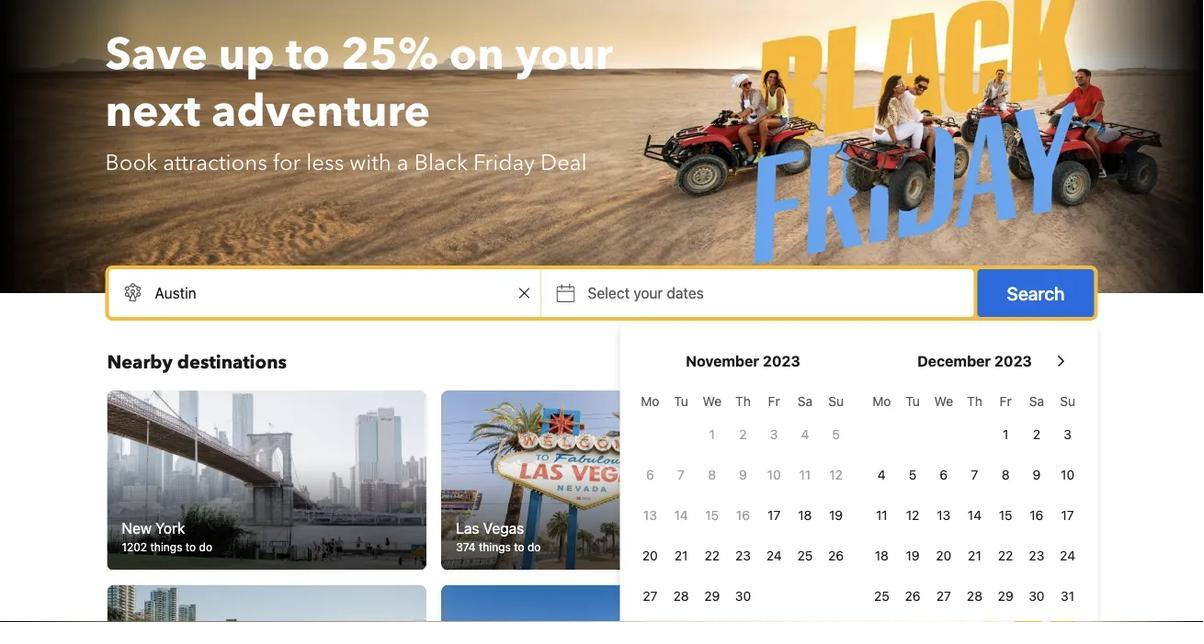 Task type: vqa. For each thing, say whether or not it's contained in the screenshot.
9 November 2023 option
yes



Task type: describe. For each thing, give the bounding box(es) containing it.
3 December 2023 checkbox
[[1053, 417, 1084, 453]]

5 for 5 december 2023 checkbox
[[909, 468, 917, 483]]

1 8 from the left
[[708, 468, 717, 483]]

we for december
[[935, 394, 954, 409]]

3 November 2023 checkbox
[[759, 417, 790, 453]]

grid for december
[[867, 383, 1084, 615]]

to for las vegas
[[514, 541, 525, 554]]

1202
[[122, 541, 147, 554]]

key
[[791, 520, 815, 537]]

25 for 25 checkbox
[[798, 549, 813, 564]]

7 for 7 checkbox
[[972, 468, 979, 483]]

5 December 2023 checkbox
[[898, 457, 929, 494]]

18 November 2023 checkbox
[[790, 498, 821, 534]]

1 December 2023 checkbox
[[991, 417, 1022, 453]]

nearby
[[107, 350, 173, 376]]

to inside save up to 25% on your next adventure book attractions for less with a black friday deal
[[286, 25, 330, 85]]

sa for november 2023
[[798, 394, 813, 409]]

book
[[105, 148, 158, 178]]

24 December 2023 checkbox
[[1053, 538, 1084, 575]]

8 December 2023 checkbox
[[991, 457, 1022, 494]]

17 for 17 december 2023 option
[[1062, 508, 1075, 523]]

black
[[414, 148, 468, 178]]

22 November 2023 checkbox
[[697, 538, 728, 575]]

nearby destinations
[[107, 350, 287, 376]]

28 November 2023 checkbox
[[666, 578, 697, 615]]

17 December 2023 checkbox
[[1053, 498, 1084, 534]]

save
[[105, 25, 208, 85]]

6 for 6 november 2023 "checkbox"
[[646, 468, 655, 483]]

attractions
[[163, 148, 267, 178]]

december
[[918, 353, 991, 370]]

key west image
[[776, 391, 1096, 571]]

your inside save up to 25% on your next adventure book attractions for less with a black friday deal
[[516, 25, 613, 85]]

adventure
[[211, 82, 431, 142]]

20 for the 20 november 2023 checkbox
[[643, 549, 658, 564]]

14 December 2023 checkbox
[[960, 498, 991, 534]]

27 December 2023 checkbox
[[929, 578, 960, 615]]

fr for november
[[768, 394, 780, 409]]

23 November 2023 checkbox
[[728, 538, 759, 575]]

20 November 2023 checkbox
[[635, 538, 666, 575]]

tu for december
[[906, 394, 920, 409]]

search
[[1007, 282, 1065, 304]]

23 for 23 option
[[1029, 549, 1045, 564]]

3 for november 2023
[[771, 427, 778, 442]]

9 November 2023 checkbox
[[728, 457, 759, 494]]

20 for 20 option
[[936, 549, 952, 564]]

up
[[219, 25, 275, 85]]

do for west
[[859, 541, 872, 554]]

30 for 30 option
[[736, 589, 751, 604]]

th for november
[[736, 394, 751, 409]]

york
[[156, 520, 185, 537]]

Where are you going? search field
[[109, 269, 541, 317]]

to for new york
[[186, 541, 196, 554]]

key west 117 things to do
[[791, 520, 872, 554]]

26 for 26 option
[[829, 549, 844, 564]]

2023 for november 2023
[[763, 353, 801, 370]]

31
[[1061, 589, 1075, 604]]

18 for "18" option
[[799, 508, 812, 523]]

1 November 2023 checkbox
[[697, 417, 728, 453]]

21 November 2023 checkbox
[[666, 538, 697, 575]]

9 December 2023 checkbox
[[1022, 457, 1053, 494]]

do for york
[[199, 541, 212, 554]]

15 December 2023 checkbox
[[991, 498, 1022, 534]]

things for vegas
[[479, 541, 511, 554]]

10 December 2023 checkbox
[[1053, 457, 1084, 494]]

21 for 21 checkbox
[[675, 549, 688, 564]]

miami image
[[442, 585, 761, 623]]

23 December 2023 checkbox
[[1022, 538, 1053, 575]]

3 for december 2023
[[1064, 427, 1072, 442]]

28 for 28 december 2023 option
[[967, 589, 983, 604]]

16 November 2023 checkbox
[[728, 498, 759, 534]]

24 November 2023 checkbox
[[759, 538, 790, 575]]

las
[[456, 520, 480, 537]]

4 November 2023 checkbox
[[790, 417, 821, 453]]

new
[[122, 520, 152, 537]]

tu for november
[[674, 394, 689, 409]]

new orleans image
[[776, 585, 1096, 623]]

destinations
[[177, 350, 287, 376]]

14 for 14 november 2023 option
[[674, 508, 688, 523]]

7 November 2023 checkbox
[[666, 457, 697, 494]]

7 December 2023 checkbox
[[960, 457, 991, 494]]

november 2023
[[686, 353, 801, 370]]

2 for december
[[1033, 427, 1041, 442]]

6 for 6 december 2023 option
[[940, 468, 948, 483]]

13 December 2023 checkbox
[[929, 498, 960, 534]]

things for west
[[810, 541, 842, 554]]

117
[[791, 541, 807, 554]]

29 for 29 checkbox
[[705, 589, 720, 604]]

24 for 24 november 2023 checkbox
[[767, 549, 782, 564]]

6 November 2023 checkbox
[[635, 457, 666, 494]]

17 November 2023 checkbox
[[759, 498, 790, 534]]

29 December 2023 checkbox
[[991, 578, 1022, 615]]

9 for 9 option
[[739, 468, 748, 483]]

15 for 15 november 2023 checkbox
[[706, 508, 719, 523]]

less
[[306, 148, 344, 178]]

12 December 2023 checkbox
[[898, 498, 929, 534]]

8 November 2023 checkbox
[[697, 457, 728, 494]]

1 for december
[[1003, 427, 1009, 442]]

1 horizontal spatial your
[[634, 285, 663, 302]]

5 November 2023 checkbox
[[821, 417, 852, 453]]

deal
[[541, 148, 587, 178]]

a
[[397, 148, 409, 178]]

17 for the '17 november 2023' checkbox
[[768, 508, 781, 523]]

mo for december
[[873, 394, 892, 409]]



Task type: locate. For each thing, give the bounding box(es) containing it.
select
[[588, 285, 630, 302]]

to right 1202 on the left bottom
[[186, 541, 196, 554]]

sa up 2 december 2023 'option'
[[1030, 394, 1045, 409]]

1 su from the left
[[829, 394, 844, 409]]

22
[[705, 549, 720, 564], [999, 549, 1014, 564]]

su up 3 checkbox
[[1061, 394, 1076, 409]]

5 left 6 december 2023 option
[[909, 468, 917, 483]]

0 horizontal spatial 14
[[674, 508, 688, 523]]

29 inside checkbox
[[705, 589, 720, 604]]

23 inside checkbox
[[736, 549, 751, 564]]

things
[[150, 541, 183, 554], [479, 541, 511, 554], [810, 541, 842, 554]]

2 inside option
[[740, 427, 747, 442]]

23 left 24 november 2023 checkbox
[[736, 549, 751, 564]]

2 29 from the left
[[998, 589, 1014, 604]]

0 horizontal spatial 2
[[740, 427, 747, 442]]

30 right 29 december 2023 checkbox
[[1029, 589, 1045, 604]]

2 21 from the left
[[968, 549, 982, 564]]

2 1 from the left
[[1003, 427, 1009, 442]]

30 December 2023 checkbox
[[1022, 578, 1053, 615]]

things inside key west 117 things to do
[[810, 541, 842, 554]]

2 we from the left
[[935, 394, 954, 409]]

1 vertical spatial 25
[[875, 589, 890, 604]]

2 tu from the left
[[906, 394, 920, 409]]

1 2 from the left
[[740, 427, 747, 442]]

1 inside 1 checkbox
[[1003, 427, 1009, 442]]

1 horizontal spatial 11
[[876, 508, 888, 523]]

19 inside option
[[830, 508, 843, 523]]

2 17 from the left
[[1062, 508, 1075, 523]]

10 right 9 december 2023 option on the bottom of page
[[1061, 468, 1075, 483]]

11 November 2023 checkbox
[[790, 457, 821, 494]]

7
[[678, 468, 685, 483], [972, 468, 979, 483]]

27 left 28 november 2023 checkbox
[[643, 589, 658, 604]]

2 30 from the left
[[1029, 589, 1045, 604]]

things down vegas
[[479, 541, 511, 554]]

0 horizontal spatial 4
[[801, 427, 810, 442]]

do inside new york 1202 things to do
[[199, 541, 212, 554]]

do for vegas
[[528, 541, 541, 554]]

1 16 from the left
[[737, 508, 750, 523]]

28 right 27 'option'
[[967, 589, 983, 604]]

1 29 from the left
[[705, 589, 720, 604]]

1 14 from the left
[[674, 508, 688, 523]]

1 horizontal spatial 6
[[940, 468, 948, 483]]

16 December 2023 checkbox
[[1022, 498, 1053, 534]]

12 inside 12 option
[[906, 508, 920, 523]]

1 horizontal spatial 16
[[1030, 508, 1044, 523]]

4 for 4 december 2023 option
[[878, 468, 886, 483]]

2 16 from the left
[[1030, 508, 1044, 523]]

1 vertical spatial 18
[[875, 549, 889, 564]]

27 inside checkbox
[[643, 589, 658, 604]]

26 for 26 option
[[905, 589, 921, 604]]

0 horizontal spatial 26
[[829, 549, 844, 564]]

24
[[767, 549, 782, 564], [1060, 549, 1076, 564]]

6 right 5 december 2023 checkbox
[[940, 468, 948, 483]]

21 left the 22 checkbox
[[968, 549, 982, 564]]

1 horizontal spatial 2
[[1033, 427, 1041, 442]]

0 horizontal spatial 21
[[675, 549, 688, 564]]

to for key west
[[846, 541, 856, 554]]

23 for 23 checkbox
[[736, 549, 751, 564]]

20
[[643, 549, 658, 564], [936, 549, 952, 564]]

1 horizontal spatial 25
[[875, 589, 890, 604]]

1 th from the left
[[736, 394, 751, 409]]

1 horizontal spatial 22
[[999, 549, 1014, 564]]

do right 26 option
[[859, 541, 872, 554]]

1 vertical spatial 12
[[906, 508, 920, 523]]

friday
[[474, 148, 535, 178]]

1 6 from the left
[[646, 468, 655, 483]]

7 inside option
[[678, 468, 685, 483]]

your right on
[[516, 25, 613, 85]]

do
[[199, 541, 212, 554], [528, 541, 541, 554], [859, 541, 872, 554]]

1 horizontal spatial 7
[[972, 468, 979, 483]]

2 3 from the left
[[1064, 427, 1072, 442]]

29 November 2023 checkbox
[[697, 578, 728, 615]]

21 right the 20 november 2023 checkbox
[[675, 549, 688, 564]]

0 horizontal spatial things
[[150, 541, 183, 554]]

0 horizontal spatial 3
[[771, 427, 778, 442]]

2 horizontal spatial things
[[810, 541, 842, 554]]

1 10 from the left
[[768, 468, 781, 483]]

20 right 19 december 2023 checkbox
[[936, 549, 952, 564]]

select your dates
[[588, 285, 704, 302]]

22 left 23 option
[[999, 549, 1014, 564]]

san diego image
[[107, 585, 427, 623]]

0 horizontal spatial 30
[[736, 589, 751, 604]]

1 horizontal spatial 26
[[905, 589, 921, 604]]

19 right 18 option
[[906, 549, 920, 564]]

0 vertical spatial 5
[[833, 427, 840, 442]]

30 right 29 checkbox
[[736, 589, 751, 604]]

1 7 from the left
[[678, 468, 685, 483]]

19 inside checkbox
[[906, 549, 920, 564]]

december 2023
[[918, 353, 1033, 370]]

4 December 2023 checkbox
[[867, 457, 898, 494]]

for
[[273, 148, 301, 178]]

1 horizontal spatial 13
[[937, 508, 951, 523]]

12 right 11 december 2023 "checkbox"
[[906, 508, 920, 523]]

23 inside option
[[1029, 549, 1045, 564]]

1 horizontal spatial 1
[[1003, 427, 1009, 442]]

1 vertical spatial 11
[[876, 508, 888, 523]]

su for december 2023
[[1061, 394, 1076, 409]]

18
[[799, 508, 812, 523], [875, 549, 889, 564]]

1 fr from the left
[[768, 394, 780, 409]]

sa up 4 option
[[798, 394, 813, 409]]

28 for 28 november 2023 checkbox
[[674, 589, 689, 604]]

22 for 22 november 2023 option
[[705, 549, 720, 564]]

1 15 from the left
[[706, 508, 719, 523]]

21 inside option
[[968, 549, 982, 564]]

tu down december
[[906, 394, 920, 409]]

22 inside 22 november 2023 option
[[705, 549, 720, 564]]

14 right 13 november 2023 checkbox
[[674, 508, 688, 523]]

26
[[829, 549, 844, 564], [905, 589, 921, 604]]

0 horizontal spatial grid
[[635, 383, 852, 615]]

28 inside option
[[967, 589, 983, 604]]

8
[[708, 468, 717, 483], [1002, 468, 1010, 483]]

0 horizontal spatial 23
[[736, 549, 751, 564]]

0 horizontal spatial 8
[[708, 468, 717, 483]]

26 November 2023 checkbox
[[821, 538, 852, 575]]

26 inside option
[[829, 549, 844, 564]]

30 for 30 december 2023 option
[[1029, 589, 1045, 604]]

west
[[819, 520, 853, 537]]

1 horizontal spatial 3
[[1064, 427, 1072, 442]]

1 horizontal spatial 30
[[1029, 589, 1045, 604]]

10 for '10 november 2023' checkbox
[[768, 468, 781, 483]]

0 horizontal spatial 1
[[710, 427, 715, 442]]

17 inside option
[[1062, 508, 1075, 523]]

11
[[800, 468, 811, 483], [876, 508, 888, 523]]

22 December 2023 checkbox
[[991, 538, 1022, 575]]

1 horizontal spatial 5
[[909, 468, 917, 483]]

21
[[675, 549, 688, 564], [968, 549, 982, 564]]

1 22 from the left
[[705, 549, 720, 564]]

things inside the las vegas 374 things to do
[[479, 541, 511, 554]]

0 horizontal spatial 18
[[799, 508, 812, 523]]

2 24 from the left
[[1060, 549, 1076, 564]]

1 horizontal spatial tu
[[906, 394, 920, 409]]

0 vertical spatial 26
[[829, 549, 844, 564]]

2 for november
[[740, 427, 747, 442]]

9 for 9 december 2023 option on the bottom of page
[[1033, 468, 1041, 483]]

1 things from the left
[[150, 541, 183, 554]]

to inside the las vegas 374 things to do
[[514, 541, 525, 554]]

2 inside 'option'
[[1033, 427, 1041, 442]]

we up 1 november 2023 option
[[703, 394, 722, 409]]

2 th from the left
[[967, 394, 983, 409]]

5 for 5 november 2023 option
[[833, 427, 840, 442]]

18 right the '17 november 2023' checkbox
[[799, 508, 812, 523]]

0 horizontal spatial 15
[[706, 508, 719, 523]]

su up 5 november 2023 option
[[829, 394, 844, 409]]

0 horizontal spatial 9
[[739, 468, 748, 483]]

28 inside checkbox
[[674, 589, 689, 604]]

next
[[105, 82, 200, 142]]

2 mo from the left
[[873, 394, 892, 409]]

1 20 from the left
[[643, 549, 658, 564]]

24 inside checkbox
[[767, 549, 782, 564]]

7 for 7 option
[[678, 468, 685, 483]]

26 right "25" checkbox
[[905, 589, 921, 604]]

5 inside checkbox
[[909, 468, 917, 483]]

vegas
[[483, 520, 524, 537]]

2 su from the left
[[1061, 394, 1076, 409]]

things for york
[[150, 541, 183, 554]]

13 inside checkbox
[[644, 508, 657, 523]]

1 23 from the left
[[736, 549, 751, 564]]

search button
[[978, 269, 1095, 317]]

1 horizontal spatial 9
[[1033, 468, 1041, 483]]

dates
[[667, 285, 704, 302]]

1 left the 2 november 2023 option
[[710, 427, 715, 442]]

2023 for december 2023
[[995, 353, 1033, 370]]

new york 1202 things to do
[[122, 520, 212, 554]]

13 left '14' option
[[937, 508, 951, 523]]

1 we from the left
[[703, 394, 722, 409]]

14
[[674, 508, 688, 523], [968, 508, 982, 523]]

15 for 15 december 2023 checkbox
[[999, 508, 1013, 523]]

29 for 29 december 2023 checkbox
[[998, 589, 1014, 604]]

th down december 2023
[[967, 394, 983, 409]]

1 vertical spatial your
[[634, 285, 663, 302]]

1 horizontal spatial 18
[[875, 549, 889, 564]]

2 7 from the left
[[972, 468, 979, 483]]

2 do from the left
[[528, 541, 541, 554]]

1 sa from the left
[[798, 394, 813, 409]]

13 for 13 option
[[937, 508, 951, 523]]

fr up 3 checkbox
[[768, 394, 780, 409]]

6
[[646, 468, 655, 483], [940, 468, 948, 483]]

20 December 2023 checkbox
[[929, 538, 960, 575]]

things inside new york 1202 things to do
[[150, 541, 183, 554]]

0 horizontal spatial 29
[[705, 589, 720, 604]]

0 horizontal spatial th
[[736, 394, 751, 409]]

12 right 11 option
[[830, 468, 843, 483]]

your
[[516, 25, 613, 85], [634, 285, 663, 302]]

1 9 from the left
[[739, 468, 748, 483]]

18 December 2023 checkbox
[[867, 538, 898, 575]]

1 13 from the left
[[644, 508, 657, 523]]

25%
[[341, 25, 438, 85]]

6 left 7 option
[[646, 468, 655, 483]]

2 things from the left
[[479, 541, 511, 554]]

1 horizontal spatial su
[[1061, 394, 1076, 409]]

2 14 from the left
[[968, 508, 982, 523]]

your left dates
[[634, 285, 663, 302]]

3 right the 2 november 2023 option
[[771, 427, 778, 442]]

do right 374 at the bottom of page
[[528, 541, 541, 554]]

1 vertical spatial 19
[[906, 549, 920, 564]]

0 horizontal spatial 10
[[768, 468, 781, 483]]

1 17 from the left
[[768, 508, 781, 523]]

12 November 2023 checkbox
[[821, 457, 852, 494]]

11 inside "checkbox"
[[876, 508, 888, 523]]

2 December 2023 checkbox
[[1022, 417, 1053, 453]]

fr for december
[[1000, 394, 1012, 409]]

29 inside checkbox
[[998, 589, 1014, 604]]

15 left "16" option
[[706, 508, 719, 523]]

1 horizontal spatial 10
[[1061, 468, 1075, 483]]

19 December 2023 checkbox
[[898, 538, 929, 575]]

las vegas image
[[442, 391, 761, 571]]

12 for 12 option
[[906, 508, 920, 523]]

1 horizontal spatial things
[[479, 541, 511, 554]]

2 6 from the left
[[940, 468, 948, 483]]

2 fr from the left
[[1000, 394, 1012, 409]]

2 9 from the left
[[1033, 468, 1041, 483]]

grid
[[635, 383, 852, 615], [867, 383, 1084, 615]]

1 horizontal spatial 29
[[998, 589, 1014, 604]]

10 November 2023 checkbox
[[759, 457, 790, 494]]

0 horizontal spatial 27
[[643, 589, 658, 604]]

16 for "16" option
[[737, 508, 750, 523]]

1 horizontal spatial 20
[[936, 549, 952, 564]]

23 right the 22 checkbox
[[1029, 549, 1045, 564]]

30 November 2023 checkbox
[[728, 578, 759, 615]]

2023
[[763, 353, 801, 370], [995, 353, 1033, 370]]

11 inside option
[[800, 468, 811, 483]]

10 right 9 option
[[768, 468, 781, 483]]

with
[[350, 148, 392, 178]]

1 left 2 december 2023 'option'
[[1003, 427, 1009, 442]]

26 down west
[[829, 549, 844, 564]]

0 vertical spatial 11
[[800, 468, 811, 483]]

1 grid from the left
[[635, 383, 852, 615]]

14 November 2023 checkbox
[[666, 498, 697, 534]]

november
[[686, 353, 760, 370]]

15 November 2023 checkbox
[[697, 498, 728, 534]]

1 horizontal spatial fr
[[1000, 394, 1012, 409]]

1 vertical spatial 4
[[878, 468, 886, 483]]

11 right '10 november 2023' checkbox
[[800, 468, 811, 483]]

0 horizontal spatial 22
[[705, 549, 720, 564]]

25 left 26 option
[[875, 589, 890, 604]]

2 15 from the left
[[999, 508, 1013, 523]]

16 right 15 november 2023 checkbox
[[737, 508, 750, 523]]

mo for november
[[641, 394, 660, 409]]

0 horizontal spatial your
[[516, 25, 613, 85]]

22 inside checkbox
[[999, 549, 1014, 564]]

su for november 2023
[[829, 394, 844, 409]]

0 horizontal spatial 2023
[[763, 353, 801, 370]]

to inside key west 117 things to do
[[846, 541, 856, 554]]

11 left 12 option
[[876, 508, 888, 523]]

14 right 13 option
[[968, 508, 982, 523]]

27 for 27 november 2023 checkbox
[[643, 589, 658, 604]]

0 horizontal spatial 7
[[678, 468, 685, 483]]

2023 right december
[[995, 353, 1033, 370]]

25 December 2023 checkbox
[[867, 578, 898, 615]]

25 November 2023 checkbox
[[790, 538, 821, 575]]

2 28 from the left
[[967, 589, 983, 604]]

1 27 from the left
[[643, 589, 658, 604]]

12
[[830, 468, 843, 483], [906, 508, 920, 523]]

2 13 from the left
[[937, 508, 951, 523]]

0 horizontal spatial 17
[[768, 508, 781, 523]]

1 vertical spatial 26
[[905, 589, 921, 604]]

2 2 from the left
[[1033, 427, 1041, 442]]

18 for 18 option
[[875, 549, 889, 564]]

374
[[456, 541, 476, 554]]

2 22 from the left
[[999, 549, 1014, 564]]

th for december
[[967, 394, 983, 409]]

16 right 15 december 2023 checkbox
[[1030, 508, 1044, 523]]

15
[[706, 508, 719, 523], [999, 508, 1013, 523]]

16
[[737, 508, 750, 523], [1030, 508, 1044, 523]]

2
[[740, 427, 747, 442], [1033, 427, 1041, 442]]

3
[[771, 427, 778, 442], [1064, 427, 1072, 442]]

1 horizontal spatial 24
[[1060, 549, 1076, 564]]

28 December 2023 checkbox
[[960, 578, 991, 615]]

14 inside 14 november 2023 option
[[674, 508, 688, 523]]

12 for 12 november 2023 checkbox
[[830, 468, 843, 483]]

27 inside 'option'
[[937, 589, 952, 604]]

1 horizontal spatial th
[[967, 394, 983, 409]]

1 2023 from the left
[[763, 353, 801, 370]]

0 horizontal spatial fr
[[768, 394, 780, 409]]

13 left 14 november 2023 option
[[644, 508, 657, 523]]

26 December 2023 checkbox
[[898, 578, 929, 615]]

1 tu from the left
[[674, 394, 689, 409]]

2 27 from the left
[[937, 589, 952, 604]]

4
[[801, 427, 810, 442], [878, 468, 886, 483]]

5
[[833, 427, 840, 442], [909, 468, 917, 483]]

10 for 10 december 2023 checkbox
[[1061, 468, 1075, 483]]

28 right 27 november 2023 checkbox
[[674, 589, 689, 604]]

1 28 from the left
[[674, 589, 689, 604]]

1 horizontal spatial 21
[[968, 549, 982, 564]]

0 horizontal spatial we
[[703, 394, 722, 409]]

tu
[[674, 394, 689, 409], [906, 394, 920, 409]]

0 horizontal spatial 19
[[830, 508, 843, 523]]

fr
[[768, 394, 780, 409], [1000, 394, 1012, 409]]

save up to 25% on your next adventure book attractions for less with a black friday deal
[[105, 25, 613, 178]]

to inside new york 1202 things to do
[[186, 541, 196, 554]]

1 3 from the left
[[771, 427, 778, 442]]

1 horizontal spatial 12
[[906, 508, 920, 523]]

21 inside checkbox
[[675, 549, 688, 564]]

0 horizontal spatial 12
[[830, 468, 843, 483]]

0 horizontal spatial sa
[[798, 394, 813, 409]]

we for november
[[703, 394, 722, 409]]

18 left 19 december 2023 checkbox
[[875, 549, 889, 564]]

0 vertical spatial 19
[[830, 508, 843, 523]]

1 horizontal spatial mo
[[873, 394, 892, 409]]

13
[[644, 508, 657, 523], [937, 508, 951, 523]]

27 November 2023 checkbox
[[635, 578, 666, 615]]

0 horizontal spatial 24
[[767, 549, 782, 564]]

do inside the las vegas 374 things to do
[[528, 541, 541, 554]]

6 inside option
[[940, 468, 948, 483]]

1
[[710, 427, 715, 442], [1003, 427, 1009, 442]]

1 do from the left
[[199, 541, 212, 554]]

2 horizontal spatial do
[[859, 541, 872, 554]]

1 for november
[[710, 427, 715, 442]]

2 23 from the left
[[1029, 549, 1045, 564]]

17
[[768, 508, 781, 523], [1062, 508, 1075, 523]]

sa for december 2023
[[1030, 394, 1045, 409]]

12 inside 12 november 2023 checkbox
[[830, 468, 843, 483]]

10
[[768, 468, 781, 483], [1061, 468, 1075, 483]]

8 right 7 option
[[708, 468, 717, 483]]

27 for 27 'option'
[[937, 589, 952, 604]]

0 horizontal spatial 28
[[674, 589, 689, 604]]

1 horizontal spatial sa
[[1030, 394, 1045, 409]]

28
[[674, 589, 689, 604], [967, 589, 983, 604]]

1 horizontal spatial 14
[[968, 508, 982, 523]]

tu down november
[[674, 394, 689, 409]]

20 inside checkbox
[[643, 549, 658, 564]]

19 November 2023 checkbox
[[821, 498, 852, 534]]

1 horizontal spatial 28
[[967, 589, 983, 604]]

las vegas 374 things to do
[[456, 520, 541, 554]]

we
[[703, 394, 722, 409], [935, 394, 954, 409]]

1 1 from the left
[[710, 427, 715, 442]]

24 right 23 option
[[1060, 549, 1076, 564]]

6 inside "checkbox"
[[646, 468, 655, 483]]

22 left 23 checkbox
[[705, 549, 720, 564]]

11 for 11 option
[[800, 468, 811, 483]]

21 for '21 december 2023' option on the right
[[968, 549, 982, 564]]

1 horizontal spatial 8
[[1002, 468, 1010, 483]]

19
[[830, 508, 843, 523], [906, 549, 920, 564]]

23
[[736, 549, 751, 564], [1029, 549, 1045, 564]]

to right up
[[286, 25, 330, 85]]

17 left "18" option
[[768, 508, 781, 523]]

27 right 26 option
[[937, 589, 952, 604]]

15 left "16 december 2023" option
[[999, 508, 1013, 523]]

things down the york
[[150, 541, 183, 554]]

13 for 13 november 2023 checkbox
[[644, 508, 657, 523]]

to down vegas
[[514, 541, 525, 554]]

14 for '14' option
[[968, 508, 982, 523]]

0 vertical spatial 18
[[799, 508, 812, 523]]

0 vertical spatial 4
[[801, 427, 810, 442]]

25
[[798, 549, 813, 564], [875, 589, 890, 604]]

29 right 28 december 2023 option
[[998, 589, 1014, 604]]

th
[[736, 394, 751, 409], [967, 394, 983, 409]]

mo up 6 november 2023 "checkbox"
[[641, 394, 660, 409]]

30
[[736, 589, 751, 604], [1029, 589, 1045, 604]]

things down west
[[810, 541, 842, 554]]

0 horizontal spatial 13
[[644, 508, 657, 523]]

fr up 1 checkbox
[[1000, 394, 1012, 409]]

2 grid from the left
[[867, 383, 1084, 615]]

2 November 2023 checkbox
[[728, 417, 759, 453]]

0 vertical spatial 25
[[798, 549, 813, 564]]

new york image
[[107, 391, 427, 571]]

2 20 from the left
[[936, 549, 952, 564]]

5 right 4 option
[[833, 427, 840, 442]]

0 horizontal spatial 6
[[646, 468, 655, 483]]

14 inside '14' option
[[968, 508, 982, 523]]

27
[[643, 589, 658, 604], [937, 589, 952, 604]]

19 for 19 december 2023 checkbox
[[906, 549, 920, 564]]

22 for the 22 checkbox
[[999, 549, 1014, 564]]

29 right 28 november 2023 checkbox
[[705, 589, 720, 604]]

mo
[[641, 394, 660, 409], [873, 394, 892, 409]]

0 horizontal spatial tu
[[674, 394, 689, 409]]

1 inside 1 november 2023 option
[[710, 427, 715, 442]]

4 right 3 checkbox
[[801, 427, 810, 442]]

2 2023 from the left
[[995, 353, 1033, 370]]

26 inside option
[[905, 589, 921, 604]]

2 10 from the left
[[1061, 468, 1075, 483]]

7 inside checkbox
[[972, 468, 979, 483]]

15 inside 15 december 2023 checkbox
[[999, 508, 1013, 523]]

0 horizontal spatial mo
[[641, 394, 660, 409]]

sa
[[798, 394, 813, 409], [1030, 394, 1045, 409]]

0 horizontal spatial 11
[[800, 468, 811, 483]]

19 right "18" option
[[830, 508, 843, 523]]

2 8 from the left
[[1002, 468, 1010, 483]]

0 horizontal spatial su
[[829, 394, 844, 409]]

1 horizontal spatial 23
[[1029, 549, 1045, 564]]

1 horizontal spatial 27
[[937, 589, 952, 604]]

to down west
[[846, 541, 856, 554]]

0 vertical spatial 12
[[830, 468, 843, 483]]

1 mo from the left
[[641, 394, 660, 409]]

we down december
[[935, 394, 954, 409]]

13 November 2023 checkbox
[[635, 498, 666, 534]]

20 left 21 checkbox
[[643, 549, 658, 564]]

31 December 2023 checkbox
[[1053, 578, 1084, 615]]

29
[[705, 589, 720, 604], [998, 589, 1014, 604]]

19 for 19 november 2023 option
[[830, 508, 843, 523]]

1 30 from the left
[[736, 589, 751, 604]]

5 inside option
[[833, 427, 840, 442]]

16 for "16 december 2023" option
[[1030, 508, 1044, 523]]

0 horizontal spatial do
[[199, 541, 212, 554]]

24 left 117
[[767, 549, 782, 564]]

2 sa from the left
[[1030, 394, 1045, 409]]

on
[[450, 25, 505, 85]]

mo up 4 december 2023 option
[[873, 394, 892, 409]]

0 vertical spatial your
[[516, 25, 613, 85]]

3 do from the left
[[859, 541, 872, 554]]

17 inside checkbox
[[768, 508, 781, 523]]

2 right 1 november 2023 option
[[740, 427, 747, 442]]

3 right 2 december 2023 'option'
[[1064, 427, 1072, 442]]

1 horizontal spatial we
[[935, 394, 954, 409]]

24 for 24 option on the bottom right
[[1060, 549, 1076, 564]]

2 right 1 checkbox
[[1033, 427, 1041, 442]]

6 December 2023 checkbox
[[929, 457, 960, 494]]

3 things from the left
[[810, 541, 842, 554]]

11 for 11 december 2023 "checkbox"
[[876, 508, 888, 523]]

24 inside option
[[1060, 549, 1076, 564]]

1 horizontal spatial 2023
[[995, 353, 1033, 370]]

1 horizontal spatial 15
[[999, 508, 1013, 523]]

th up the 2 november 2023 option
[[736, 394, 751, 409]]

11 December 2023 checkbox
[[867, 498, 898, 534]]

4 for 4 option
[[801, 427, 810, 442]]

to
[[286, 25, 330, 85], [186, 541, 196, 554], [514, 541, 525, 554], [846, 541, 856, 554]]

1 24 from the left
[[767, 549, 782, 564]]

25 for "25" checkbox
[[875, 589, 890, 604]]

0 horizontal spatial 25
[[798, 549, 813, 564]]

13 inside option
[[937, 508, 951, 523]]

su
[[829, 394, 844, 409], [1061, 394, 1076, 409]]

8 right 7 checkbox
[[1002, 468, 1010, 483]]

15 inside 15 november 2023 checkbox
[[706, 508, 719, 523]]

21 December 2023 checkbox
[[960, 538, 991, 575]]

do inside key west 117 things to do
[[859, 541, 872, 554]]

25 down key
[[798, 549, 813, 564]]

1 horizontal spatial 19
[[906, 549, 920, 564]]

2023 right november
[[763, 353, 801, 370]]

17 right "16 december 2023" option
[[1062, 508, 1075, 523]]

1 21 from the left
[[675, 549, 688, 564]]

grid for november
[[635, 383, 852, 615]]

20 inside option
[[936, 549, 952, 564]]

1 horizontal spatial 17
[[1062, 508, 1075, 523]]

1 horizontal spatial do
[[528, 541, 541, 554]]

9
[[739, 468, 748, 483], [1033, 468, 1041, 483]]

0 horizontal spatial 16
[[737, 508, 750, 523]]

1 vertical spatial 5
[[909, 468, 917, 483]]

do right 1202 on the left bottom
[[199, 541, 212, 554]]

4 left 5 december 2023 checkbox
[[878, 468, 886, 483]]



